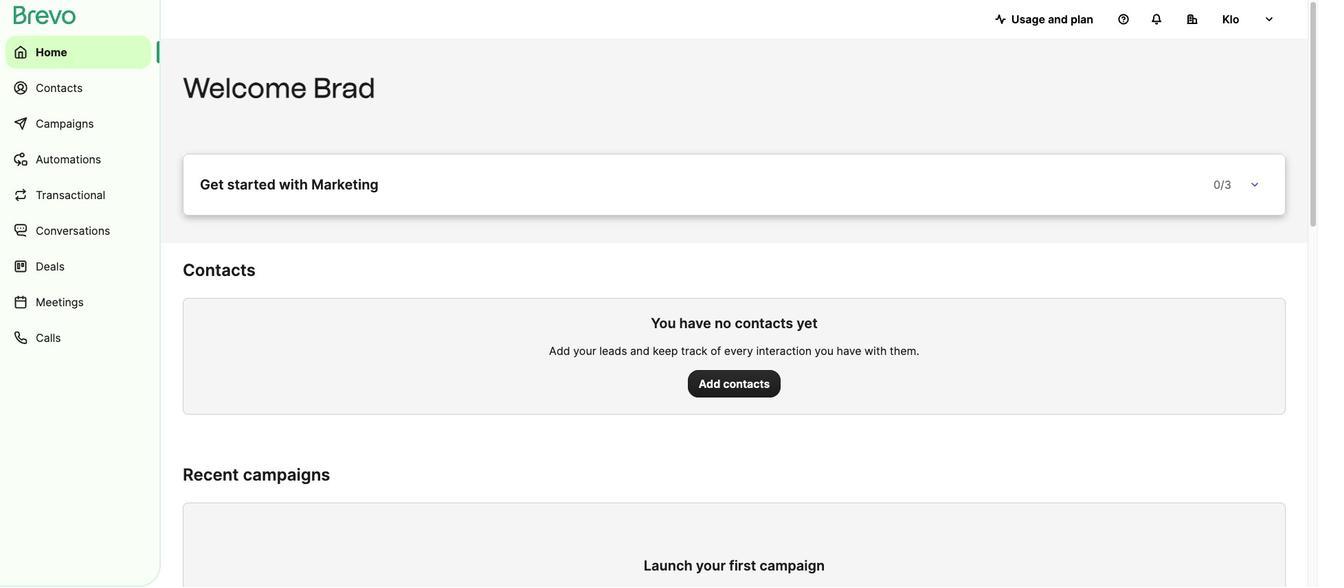 Task type: describe. For each thing, give the bounding box(es) containing it.
get
[[200, 177, 224, 193]]

transactional link
[[6, 179, 151, 212]]

3
[[1225, 178, 1232, 192]]

them.
[[890, 344, 920, 358]]

of
[[711, 344, 721, 358]]

you have no contacts yet
[[651, 316, 818, 332]]

welcome
[[183, 72, 307, 105]]

campaigns
[[243, 465, 330, 485]]

automations
[[36, 153, 101, 166]]

0 horizontal spatial contacts
[[36, 81, 83, 95]]

1 vertical spatial have
[[837, 344, 862, 358]]

calls link
[[6, 322, 151, 355]]

interaction
[[757, 344, 812, 358]]

marketing
[[311, 177, 379, 193]]

0 horizontal spatial with
[[279, 177, 308, 193]]

plan
[[1071, 12, 1094, 26]]

add for add contacts
[[699, 377, 721, 391]]

leads
[[600, 344, 627, 358]]

conversations link
[[6, 215, 151, 248]]

home link
[[6, 36, 151, 69]]

campaigns
[[36, 117, 94, 131]]

calls
[[36, 331, 61, 345]]

automations link
[[6, 143, 151, 176]]

conversations
[[36, 224, 110, 238]]

launch your first campaign
[[644, 558, 825, 575]]

1 vertical spatial with
[[865, 344, 887, 358]]

started
[[227, 177, 276, 193]]

your for you have no contacts yet
[[574, 344, 597, 358]]

contacts link
[[6, 72, 151, 105]]

0 horizontal spatial have
[[680, 316, 712, 332]]

meetings link
[[6, 286, 151, 319]]

keep
[[653, 344, 678, 358]]

recent campaigns
[[183, 465, 330, 485]]



Task type: locate. For each thing, give the bounding box(es) containing it.
contacts
[[36, 81, 83, 95], [183, 261, 256, 281]]

add left the leads
[[549, 344, 571, 358]]

campaign
[[760, 558, 825, 575]]

0 vertical spatial add
[[549, 344, 571, 358]]

usage and plan
[[1012, 12, 1094, 26]]

campaigns link
[[6, 107, 151, 140]]

add
[[549, 344, 571, 358], [699, 377, 721, 391]]

contacts down every
[[723, 377, 770, 391]]

klo button
[[1176, 6, 1286, 33]]

0 vertical spatial have
[[680, 316, 712, 332]]

0 horizontal spatial add
[[549, 344, 571, 358]]

first
[[730, 558, 757, 575]]

add inside button
[[699, 377, 721, 391]]

1 horizontal spatial your
[[696, 558, 726, 575]]

you
[[815, 344, 834, 358]]

contacts
[[735, 316, 794, 332], [723, 377, 770, 391]]

and inside button
[[1048, 12, 1068, 26]]

with right the started
[[279, 177, 308, 193]]

add for add your leads and keep track of every interaction you have with them.
[[549, 344, 571, 358]]

1 vertical spatial add
[[699, 377, 721, 391]]

your left the leads
[[574, 344, 597, 358]]

no
[[715, 316, 732, 332]]

meetings
[[36, 296, 84, 309]]

and left plan
[[1048, 12, 1068, 26]]

1 vertical spatial and
[[631, 344, 650, 358]]

with
[[279, 177, 308, 193], [865, 344, 887, 358]]

0 horizontal spatial your
[[574, 344, 597, 358]]

have
[[680, 316, 712, 332], [837, 344, 862, 358]]

1 vertical spatial contacts
[[183, 261, 256, 281]]

1 horizontal spatial and
[[1048, 12, 1068, 26]]

contacts inside button
[[723, 377, 770, 391]]

your left first
[[696, 558, 726, 575]]

brad
[[313, 72, 376, 105]]

add contacts button
[[688, 371, 781, 398]]

usage
[[1012, 12, 1046, 26]]

0 / 3
[[1214, 178, 1232, 192]]

welcome brad
[[183, 72, 376, 105]]

0 vertical spatial contacts
[[735, 316, 794, 332]]

track
[[681, 344, 708, 358]]

0 horizontal spatial and
[[631, 344, 650, 358]]

1 vertical spatial your
[[696, 558, 726, 575]]

transactional
[[36, 188, 105, 202]]

recent
[[183, 465, 239, 485]]

deals
[[36, 260, 65, 274]]

your
[[574, 344, 597, 358], [696, 558, 726, 575]]

launch
[[644, 558, 693, 575]]

every
[[725, 344, 754, 358]]

have up track
[[680, 316, 712, 332]]

/
[[1221, 178, 1225, 192]]

with left them.
[[865, 344, 887, 358]]

klo
[[1223, 12, 1240, 26]]

add contacts
[[699, 377, 770, 391]]

get started with marketing
[[200, 177, 379, 193]]

add down of
[[699, 377, 721, 391]]

0
[[1214, 178, 1221, 192]]

yet
[[797, 316, 818, 332]]

you
[[651, 316, 676, 332]]

1 vertical spatial contacts
[[723, 377, 770, 391]]

1 horizontal spatial add
[[699, 377, 721, 391]]

contacts up interaction
[[735, 316, 794, 332]]

home
[[36, 45, 67, 59]]

0 vertical spatial and
[[1048, 12, 1068, 26]]

0 vertical spatial your
[[574, 344, 597, 358]]

deals link
[[6, 250, 151, 283]]

1 horizontal spatial have
[[837, 344, 862, 358]]

your for recent campaigns
[[696, 558, 726, 575]]

0 vertical spatial contacts
[[36, 81, 83, 95]]

0 vertical spatial with
[[279, 177, 308, 193]]

1 horizontal spatial with
[[865, 344, 887, 358]]

add your leads and keep track of every interaction you have with them.
[[549, 344, 920, 358]]

1 horizontal spatial contacts
[[183, 261, 256, 281]]

have right you
[[837, 344, 862, 358]]

and left keep
[[631, 344, 650, 358]]

and
[[1048, 12, 1068, 26], [631, 344, 650, 358]]

usage and plan button
[[984, 6, 1105, 33]]



Task type: vqa. For each thing, say whether or not it's contained in the screenshot.
0 on the top right of page
yes



